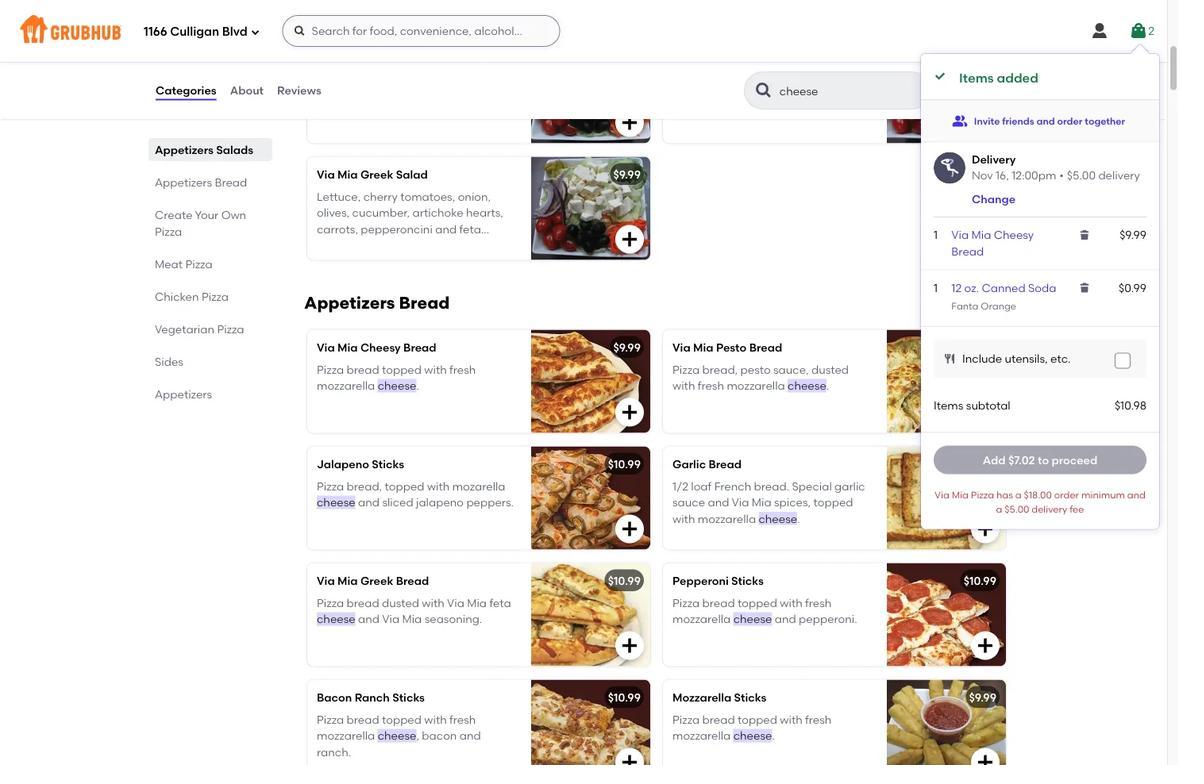 Task type: vqa. For each thing, say whether or not it's contained in the screenshot.


Task type: describe. For each thing, give the bounding box(es) containing it.
culligan
[[170, 25, 219, 39]]

via mia cheesy bread inside items added tooltip
[[952, 229, 1035, 258]]

meat
[[155, 257, 183, 271]]

and inside the , olives, pepperoncini and carrots.
[[471, 90, 493, 103]]

topped for pepperoni sticks
[[738, 597, 778, 611]]

$9.99 for chef
[[614, 51, 641, 65]]

cucumber, inside lettuce, cherry tomatoes, onion, olives, cucumber, artichoke hearts, carrots, pepperoncini and feta
[[352, 207, 410, 220]]

fee
[[1070, 504, 1085, 515]]

, artichoke hearts, olives, cucumber, pepperoncini and carrots.
[[673, 74, 860, 119]]

12
[[952, 281, 962, 295]]

via mia pesto bread image
[[887, 330, 1007, 434]]

12:00pm
[[1012, 169, 1057, 182]]

jalapeno
[[317, 458, 369, 471]]

cheese . for via mia pesto bread
[[788, 380, 830, 393]]

lettuce, cherry tomatoes, onion, olives, cucumber, artichoke hearts, carrots, pepperoncini and feta
[[317, 190, 504, 236]]

peppers.
[[467, 497, 514, 510]]

chicken
[[155, 290, 199, 303]]

bread for bacon ranch sticks
[[347, 714, 379, 728]]

mozzarella inside the pizza bread, pesto sauce, dusted with fresh mozzarella
[[727, 380, 786, 393]]

vegetarian pizza
[[155, 323, 244, 336]]

delivery
[[972, 153, 1016, 166]]

and inside the pizza bread dusted with via mia feta cheese and via mia seasoning.
[[358, 613, 380, 627]]

and inside button
[[1037, 115, 1056, 127]]

16,
[[996, 169, 1010, 182]]

, for cucumber,
[[816, 74, 819, 87]]

topped inside pizza bread, topped with mozarella cheese and sliced jalapeno peppers.
[[385, 480, 425, 494]]

change button
[[972, 191, 1016, 207]]

mozzarella inside 1/2 loaf french bread. special garlic sauce and via mia spices, topped with mozzarella
[[698, 513, 756, 526]]

sides
[[155, 355, 184, 369]]

soda
[[1029, 281, 1057, 295]]

subtotal
[[967, 399, 1011, 412]]

to
[[1038, 454, 1050, 467]]

fresh for bacon ranch sticks
[[450, 714, 476, 728]]

pizza bread, pesto sauce, dusted with fresh mozzarella
[[673, 364, 849, 393]]

mia inside via mia pizza has a $18.00 order minimum and a $5.00 delivery fee
[[952, 490, 969, 502]]

reviews button
[[277, 62, 322, 119]]

include utensils, etc.
[[963, 352, 1071, 366]]

$10.99 for cheese .
[[964, 341, 997, 355]]

lettuce, tomatoes, cheese
[[673, 74, 816, 87]]

fresh for pepperoni sticks
[[806, 597, 832, 611]]

2
[[1149, 24, 1155, 38]]

bacon ranch sticks image
[[532, 681, 651, 766]]

and inside 1/2 loaf french bread. special garlic sauce and via mia spices, topped with mozzarella
[[708, 497, 730, 510]]

via mia garden salad
[[673, 51, 792, 65]]

sticks for mozzarella sticks
[[735, 692, 767, 705]]

1 vertical spatial a
[[997, 504, 1003, 515]]

spices,
[[775, 497, 811, 510]]

fanta orange
[[952, 300, 1017, 312]]

pepperoncini inside the , olives, pepperoncini and carrots.
[[397, 90, 469, 103]]

pesto
[[717, 341, 747, 355]]

$9.99 for cheesy
[[614, 341, 641, 355]]

1 for 12
[[934, 281, 938, 295]]

your
[[195, 208, 219, 222]]

appetizers inside tab
[[155, 176, 212, 189]]

. for via mia pesto bread
[[827, 380, 830, 393]]

$9.99 for greek
[[614, 168, 641, 182]]

pizza inside via mia pizza has a $18.00 order minimum and a $5.00 delivery fee
[[972, 490, 995, 502]]

greek for bread
[[361, 575, 394, 588]]

pepperoni.
[[799, 613, 858, 627]]

bread for via mia cheesy bread
[[347, 364, 379, 377]]

jalapeno
[[416, 497, 464, 510]]

, bacon and ranch.
[[317, 730, 481, 760]]

svg image for pepperoni sticks
[[976, 637, 996, 656]]

. for via mia cheesy bread
[[417, 380, 419, 393]]

mozzarella for mozzarella sticks
[[673, 730, 731, 744]]

feta inside lettuce, cherry tomatoes, onion, olives, cucumber, artichoke hearts, carrots, pepperoncini and feta
[[460, 223, 481, 236]]

utensils,
[[1005, 352, 1048, 366]]

1 vertical spatial cheesy
[[361, 341, 401, 355]]

sticks for pepperoni sticks
[[732, 575, 764, 588]]

via mia greek bread
[[317, 575, 429, 588]]

garlic bread
[[673, 458, 742, 471]]

olives, inside lettuce, cherry tomatoes, onion, olives, cucumber, artichoke hearts, carrots, pepperoncini and feta
[[317, 207, 350, 220]]

cheesy inside "via mia cheesy bread" link
[[994, 229, 1035, 242]]

with inside the pizza bread dusted with via mia feta cheese and via mia seasoning.
[[422, 597, 445, 611]]

main navigation navigation
[[0, 0, 1168, 62]]

$10.99 for cheese and pepperoni.
[[964, 575, 997, 588]]

bread inside items added tooltip
[[952, 245, 985, 258]]

topped for bacon ranch sticks
[[382, 714, 422, 728]]

pizza bread dusted with via mia feta cheese and via mia seasoning.
[[317, 597, 511, 627]]

pizza bread topped with fresh mozzarella for mozzarella sticks
[[673, 714, 832, 744]]

special
[[793, 480, 832, 494]]

mia inside "via mia cheesy bread"
[[972, 229, 992, 242]]

garlic
[[835, 480, 866, 494]]

pizza inside the pizza bread dusted with via mia feta cheese and via mia seasoning.
[[317, 597, 344, 611]]

cheese . for garlic bread
[[759, 513, 801, 526]]

pizza inside tab
[[185, 257, 213, 271]]

order inside button
[[1058, 115, 1083, 127]]

mozzarella sticks
[[673, 692, 767, 705]]

chef
[[361, 51, 387, 65]]

appetizers inside appetizers tab
[[155, 388, 212, 401]]

invite
[[975, 115, 1001, 127]]

1 vertical spatial via mia cheesy bread
[[317, 341, 437, 355]]

delivery nov 16, 12:00pm • $5.00 delivery
[[972, 153, 1141, 182]]

vegetarian
[[155, 323, 215, 336]]

•
[[1060, 169, 1065, 182]]

mozzarella for bacon ranch sticks
[[317, 730, 375, 744]]

oz.
[[965, 281, 980, 295]]

invite friends and order together
[[975, 115, 1126, 127]]

own
[[221, 208, 246, 222]]

pepperoni
[[673, 575, 729, 588]]

blvd
[[222, 25, 248, 39]]

hearts, inside lettuce, cherry tomatoes, onion, olives, cucumber, artichoke hearts, carrots, pepperoncini and feta
[[466, 207, 504, 220]]

orange
[[981, 300, 1017, 312]]

pepperoni sticks image
[[887, 564, 1007, 667]]

has
[[997, 490, 1014, 502]]

fanta
[[952, 300, 979, 312]]

minimum
[[1082, 490, 1126, 502]]

bacon
[[422, 730, 457, 744]]

loaf
[[691, 480, 712, 494]]

cheese and pepperoni.
[[734, 613, 858, 627]]

$5.00 inside delivery nov 16, 12:00pm • $5.00 delivery
[[1068, 169, 1096, 182]]

catering
[[957, 84, 1006, 97]]

$7.02
[[1009, 454, 1036, 467]]

pizza inside create your own pizza
[[155, 225, 182, 238]]

appetizers bread inside tab
[[155, 176, 247, 189]]

, inside ', bacon and ranch.'
[[417, 730, 420, 744]]

salad for via mia garden salad
[[761, 51, 792, 65]]

dusted inside the pizza bread dusted with via mia feta cheese and via mia seasoning.
[[382, 597, 420, 611]]

bread for mozzarella sticks
[[703, 714, 735, 728]]

$9.99 inside items added tooltip
[[1120, 229, 1147, 242]]

via mia pizza has a $18.00 order minimum and a $5.00 delivery fee
[[935, 490, 1146, 515]]

chicken caesar salad image
[[532, 0, 651, 27]]

fresh for via mia cheesy bread
[[450, 364, 476, 377]]

sticks right ranch
[[393, 692, 425, 705]]

categories button
[[155, 62, 217, 119]]

bacon
[[317, 692, 352, 705]]

via mia greek salad image
[[532, 157, 651, 261]]

friends
[[1003, 115, 1035, 127]]

sliced
[[382, 497, 414, 510]]

pizza bread topped with fresh mozzarella for via mia cheesy bread
[[317, 364, 476, 393]]

$5.00 inside via mia pizza has a $18.00 order minimum and a $5.00 delivery fee
[[1005, 504, 1030, 515]]

1 for via
[[934, 229, 938, 242]]

, for carrots.
[[356, 90, 359, 103]]

bread for pepperoni sticks
[[703, 597, 735, 611]]

people icon image
[[952, 113, 968, 129]]

and inside via mia pizza has a $18.00 order minimum and a $5.00 delivery fee
[[1128, 490, 1146, 502]]

sauce
[[673, 497, 706, 510]]

pepperoncini inside lettuce, cherry tomatoes, onion, olives, cucumber, artichoke hearts, carrots, pepperoncini and feta
[[361, 223, 433, 236]]

about button
[[229, 62, 265, 119]]

with inside pizza bread, topped with mozarella cheese and sliced jalapeno peppers.
[[427, 480, 450, 494]]

meat pizza
[[155, 257, 213, 271]]

cucumber, inside , artichoke hearts, olives, cucumber, pepperoncini and carrots.
[[802, 90, 860, 103]]

1 horizontal spatial tomatoes,
[[720, 74, 775, 87]]

bread.
[[754, 480, 790, 494]]

mozzarella
[[673, 692, 732, 705]]

$0.99
[[1119, 281, 1147, 295]]

items added
[[960, 70, 1039, 86]]

bread inside the pizza bread dusted with via mia feta cheese and via mia seasoning.
[[347, 597, 379, 611]]

dusted inside the pizza bread, pesto sauce, dusted with fresh mozzarella
[[812, 364, 849, 377]]

1166
[[144, 25, 167, 39]]

topped for mozzarella sticks
[[738, 714, 778, 728]]

pesto
[[741, 364, 771, 377]]

salad for via mia chef salad
[[390, 51, 421, 65]]

feta inside the pizza bread dusted with via mia feta cheese and via mia seasoning.
[[490, 597, 511, 611]]

etc.
[[1051, 352, 1071, 366]]

svg image for mozzarella sticks
[[976, 754, 996, 766]]

ranch.
[[317, 746, 351, 760]]

lettuce, for lettuce, cherry tomatoes, onion, olives, cucumber, artichoke hearts, carrots, pepperoncini and feta
[[317, 190, 361, 204]]

artichoke inside lettuce, cherry tomatoes, onion, olives, cucumber, artichoke hearts, carrots, pepperoncini and feta
[[413, 207, 464, 220]]

delivery inside via mia pizza has a $18.00 order minimum and a $5.00 delivery fee
[[1032, 504, 1068, 515]]

appetizers inside appetizers salads tab
[[155, 143, 214, 157]]

mia inside 1/2 loaf french bread. special garlic sauce and via mia spices, topped with mozzarella
[[752, 497, 772, 510]]



Task type: locate. For each thing, give the bounding box(es) containing it.
items down the $8.99
[[960, 70, 994, 86]]

1 vertical spatial ,
[[356, 90, 359, 103]]

1 horizontal spatial feta
[[490, 597, 511, 611]]

1 vertical spatial lettuce,
[[317, 190, 361, 204]]

a down has
[[997, 504, 1003, 515]]

cheese
[[777, 74, 816, 87], [317, 90, 356, 103], [378, 380, 417, 393], [788, 380, 827, 393], [317, 497, 356, 510], [759, 513, 798, 526], [317, 613, 356, 627], [734, 613, 773, 627], [378, 730, 417, 744], [734, 730, 773, 744]]

1 vertical spatial tomatoes,
[[401, 190, 455, 204]]

proceed
[[1052, 454, 1098, 467]]

1 vertical spatial bread,
[[347, 480, 382, 494]]

jalapeno sticks image
[[532, 447, 651, 551]]

items for items added
[[960, 70, 994, 86]]

0 horizontal spatial tomatoes,
[[401, 190, 455, 204]]

via mia greek bread image
[[532, 564, 651, 667]]

0 vertical spatial cheesy
[[994, 229, 1035, 242]]

mozzarella up jalapeno
[[317, 380, 375, 393]]

salads
[[216, 143, 254, 157]]

1 vertical spatial delivery
[[1032, 504, 1068, 515]]

cheese . for via mia cheesy bread
[[378, 380, 419, 393]]

garlic bread image
[[887, 447, 1007, 551]]

invite friends and order together button
[[952, 107, 1126, 135]]

. for mozzarella sticks
[[773, 730, 775, 744]]

0 vertical spatial pepperoncini
[[397, 90, 469, 103]]

tomatoes, inside lettuce, cherry tomatoes, onion, olives, cucumber, artichoke hearts, carrots, pepperoncini and feta
[[401, 190, 455, 204]]

topped
[[382, 364, 422, 377], [385, 480, 425, 494], [814, 497, 854, 510], [738, 597, 778, 611], [382, 714, 422, 728], [738, 714, 778, 728]]

mozzarella down pesto
[[727, 380, 786, 393]]

1 vertical spatial dusted
[[382, 597, 420, 611]]

bread
[[215, 176, 247, 189], [952, 245, 985, 258], [399, 293, 450, 313], [404, 341, 437, 355], [750, 341, 783, 355], [709, 458, 742, 471], [396, 575, 429, 588]]

nov
[[972, 169, 994, 182]]

a
[[1016, 490, 1022, 502], [997, 504, 1003, 515]]

1 greek from the top
[[361, 168, 394, 182]]

2 vertical spatial ,
[[417, 730, 420, 744]]

1 1 from the top
[[934, 229, 938, 242]]

salad
[[390, 51, 421, 65], [761, 51, 792, 65], [396, 168, 428, 182]]

sticks
[[372, 458, 404, 471], [732, 575, 764, 588], [393, 692, 425, 705], [735, 692, 767, 705]]

1 vertical spatial cucumber,
[[352, 207, 410, 220]]

pepperoncini inside , artichoke hearts, olives, cucumber, pepperoncini and carrots.
[[673, 106, 745, 119]]

0 vertical spatial bread,
[[703, 364, 738, 377]]

dusted right sauce,
[[812, 364, 849, 377]]

1 horizontal spatial dusted
[[812, 364, 849, 377]]

1/2 loaf french bread. special garlic sauce and via mia spices, topped with mozzarella
[[673, 480, 866, 526]]

about
[[230, 84, 264, 97]]

svg image for via mia chef salad
[[621, 114, 640, 133]]

lettuce, down via mia garden salad
[[673, 74, 717, 87]]

appetizers tab
[[155, 386, 266, 403]]

0 vertical spatial ,
[[816, 74, 819, 87]]

salad for via mia greek salad
[[396, 168, 428, 182]]

sticks for jalapeno sticks
[[372, 458, 404, 471]]

canned
[[982, 281, 1026, 295]]

0 vertical spatial order
[[1058, 115, 1083, 127]]

salad up the 'cherry' at the top
[[396, 168, 428, 182]]

reviews
[[277, 84, 322, 97]]

via
[[317, 51, 335, 65], [673, 51, 691, 65], [317, 168, 335, 182], [952, 229, 969, 242], [317, 341, 335, 355], [673, 341, 691, 355], [935, 490, 950, 502], [732, 497, 750, 510], [317, 575, 335, 588], [447, 597, 465, 611], [382, 613, 400, 627]]

appetizers salads
[[155, 143, 254, 157]]

0 horizontal spatial delivery
[[1032, 504, 1068, 515]]

appetizers up create
[[155, 176, 212, 189]]

$5.00 right •
[[1068, 169, 1096, 182]]

1 vertical spatial appetizers bread
[[304, 293, 450, 313]]

2 button
[[1130, 17, 1155, 45]]

1 vertical spatial 1
[[934, 281, 938, 295]]

jalapeno sticks
[[317, 458, 404, 471]]

1 vertical spatial items
[[934, 399, 964, 412]]

lettuce,
[[673, 74, 717, 87], [317, 190, 361, 204]]

, inside the , olives, pepperoncini and carrots.
[[356, 90, 359, 103]]

mozzarella
[[317, 380, 375, 393], [727, 380, 786, 393], [698, 513, 756, 526], [673, 613, 731, 627], [317, 730, 375, 744], [673, 730, 731, 744]]

hearts, down onion,
[[466, 207, 504, 220]]

dusted down via mia greek bread at the bottom left of page
[[382, 597, 420, 611]]

1 vertical spatial pepperoncini
[[673, 106, 745, 119]]

delivery down $18.00
[[1032, 504, 1068, 515]]

2 horizontal spatial olives,
[[766, 90, 799, 103]]

via inside 1/2 loaf french bread. special garlic sauce and via mia spices, topped with mozzarella
[[732, 497, 750, 510]]

mozzarella for via mia cheesy bread
[[317, 380, 375, 393]]

delivery icon image
[[934, 152, 966, 184]]

pepperoncini down the lettuce, tomatoes, cheese
[[673, 106, 745, 119]]

1 horizontal spatial appetizers bread
[[304, 293, 450, 313]]

mozzarella down mozzarella
[[673, 730, 731, 744]]

sticks up sliced
[[372, 458, 404, 471]]

2 1 from the top
[[934, 281, 938, 295]]

1 horizontal spatial a
[[1016, 490, 1022, 502]]

add $7.02 to proceed button
[[934, 446, 1147, 475]]

pepperoncini down the search for food, convenience, alcohol... search box
[[397, 90, 469, 103]]

mozzarella for pepperoni sticks
[[673, 613, 731, 627]]

salad up search icon at the right of page
[[761, 51, 792, 65]]

delivery
[[1099, 169, 1141, 182], [1032, 504, 1068, 515]]

appetizers down sides
[[155, 388, 212, 401]]

and inside pizza bread, topped with mozarella cheese and sliced jalapeno peppers.
[[358, 497, 380, 510]]

meat pizza tab
[[155, 256, 266, 273]]

12 oz. canned soda link
[[952, 281, 1057, 295]]

bacon ranch sticks
[[317, 692, 425, 705]]

1 left "via mia cheesy bread" link
[[934, 229, 938, 242]]

1 horizontal spatial hearts,
[[727, 90, 764, 103]]

with inside 1/2 loaf french bread. special garlic sauce and via mia spices, topped with mozzarella
[[673, 513, 696, 526]]

12 oz. canned soda
[[952, 281, 1057, 295]]

create your own pizza tab
[[155, 207, 266, 240]]

1/2
[[673, 480, 689, 494]]

pizza bread topped with fresh mozzarella for pepperoni sticks
[[673, 597, 832, 627]]

bread, down jalapeno sticks
[[347, 480, 382, 494]]

1 horizontal spatial bread,
[[703, 364, 738, 377]]

mozzarella down french
[[698, 513, 756, 526]]

1 horizontal spatial cucumber,
[[802, 90, 860, 103]]

0 horizontal spatial carrots.
[[317, 106, 358, 119]]

$8.99
[[969, 51, 997, 65]]

carrots. inside , artichoke hearts, olives, cucumber, pepperoncini and carrots.
[[772, 106, 813, 119]]

feta
[[460, 223, 481, 236], [490, 597, 511, 611]]

pepperoni sticks
[[673, 575, 764, 588]]

1 horizontal spatial olives,
[[361, 90, 394, 103]]

cherry
[[364, 190, 398, 204]]

cheese inside the pizza bread dusted with via mia feta cheese and via mia seasoning.
[[317, 613, 356, 627]]

artichoke down onion,
[[413, 207, 464, 220]]

hearts, inside , artichoke hearts, olives, cucumber, pepperoncini and carrots.
[[727, 90, 764, 103]]

items for items subtotal
[[934, 399, 964, 412]]

1 vertical spatial order
[[1055, 490, 1080, 502]]

garden
[[717, 51, 758, 65]]

olives, up carrots,
[[317, 207, 350, 220]]

0 horizontal spatial bread,
[[347, 480, 382, 494]]

and
[[471, 90, 493, 103], [747, 106, 769, 119], [1037, 115, 1056, 127], [436, 223, 457, 236], [1128, 490, 1146, 502], [358, 497, 380, 510], [708, 497, 730, 510], [358, 613, 380, 627], [775, 613, 797, 627], [460, 730, 481, 744]]

0 horizontal spatial artichoke
[[413, 207, 464, 220]]

add
[[983, 454, 1006, 467]]

appetizers
[[155, 143, 214, 157], [155, 176, 212, 189], [304, 293, 395, 313], [155, 388, 212, 401]]

pizza bread topped with fresh mozzarella for bacon ranch sticks
[[317, 714, 476, 744]]

salad down the search for food, convenience, alcohol... search box
[[390, 51, 421, 65]]

0 horizontal spatial dusted
[[382, 597, 420, 611]]

greek up the pizza bread dusted with via mia feta cheese and via mia seasoning.
[[361, 575, 394, 588]]

0 vertical spatial 1
[[934, 229, 938, 242]]

Search Via Mia Pizza search field
[[778, 83, 900, 99]]

artichoke down the lettuce, tomatoes, cheese
[[673, 90, 724, 103]]

svg image inside main navigation navigation
[[294, 25, 306, 37]]

1 vertical spatial feta
[[490, 597, 511, 611]]

1 vertical spatial hearts,
[[466, 207, 504, 220]]

pizza bread topped with fresh mozzarella
[[317, 364, 476, 393], [673, 597, 832, 627], [317, 714, 476, 744], [673, 714, 832, 744]]

svg image inside 2 "button"
[[1130, 21, 1149, 41]]

sticks right mozzarella
[[735, 692, 767, 705]]

0 vertical spatial items
[[960, 70, 994, 86]]

with
[[425, 364, 447, 377], [673, 380, 696, 393], [427, 480, 450, 494], [673, 513, 696, 526], [422, 597, 445, 611], [780, 597, 803, 611], [425, 714, 447, 728], [780, 714, 803, 728]]

0 vertical spatial appetizers bread
[[155, 176, 247, 189]]

carrots. down reviews
[[317, 106, 358, 119]]

svg image
[[1091, 21, 1110, 41], [1130, 21, 1149, 41], [251, 27, 260, 37], [934, 70, 947, 83], [1079, 229, 1092, 242], [621, 230, 640, 249], [944, 353, 957, 365], [1119, 356, 1128, 366], [621, 404, 640, 423], [976, 404, 996, 423], [621, 520, 640, 539], [621, 637, 640, 656]]

bread, for fresh
[[703, 364, 738, 377]]

0 horizontal spatial ,
[[356, 90, 359, 103]]

Search for food, convenience, alcohol... search field
[[283, 15, 561, 47]]

topped for via mia cheesy bread
[[382, 364, 422, 377]]

carrots. down search icon at the right of page
[[772, 106, 813, 119]]

ranch
[[355, 692, 390, 705]]

tomatoes, left onion,
[[401, 190, 455, 204]]

items added tooltip
[[922, 44, 1160, 530]]

order up fee
[[1055, 490, 1080, 502]]

$5.00 down has
[[1005, 504, 1030, 515]]

delivery down together
[[1099, 169, 1141, 182]]

bread,
[[703, 364, 738, 377], [347, 480, 382, 494]]

$5.00
[[1068, 169, 1096, 182], [1005, 504, 1030, 515]]

via inside "via mia cheesy bread"
[[952, 229, 969, 242]]

mozzarella up ranch.
[[317, 730, 375, 744]]

$10.99 for pizza bread, topped with mozarella cheese and sliced jalapeno peppers.
[[608, 458, 641, 471]]

0 vertical spatial cucumber,
[[802, 90, 860, 103]]

cheese .
[[378, 380, 419, 393], [788, 380, 830, 393], [759, 513, 801, 526], [734, 730, 775, 744]]

1 horizontal spatial via mia cheesy bread
[[952, 229, 1035, 258]]

bread, down via mia pesto bread
[[703, 364, 738, 377]]

0 horizontal spatial olives,
[[317, 207, 350, 220]]

carrots. inside the , olives, pepperoncini and carrots.
[[317, 106, 358, 119]]

via mia cheesy bread link
[[952, 229, 1035, 258]]

0 vertical spatial delivery
[[1099, 169, 1141, 182]]

svg image for via mia garden salad
[[976, 114, 996, 133]]

0 horizontal spatial lettuce,
[[317, 190, 361, 204]]

appetizers down carrots,
[[304, 293, 395, 313]]

carrots,
[[317, 223, 358, 236]]

svg image for bacon ranch sticks
[[621, 754, 640, 766]]

pepperoncini down the 'cherry' at the top
[[361, 223, 433, 236]]

delivery inside delivery nov 16, 12:00pm • $5.00 delivery
[[1099, 169, 1141, 182]]

, inside , artichoke hearts, olives, cucumber, pepperoncini and carrots.
[[816, 74, 819, 87]]

cheesy
[[994, 229, 1035, 242], [361, 341, 401, 355]]

svg image for garlic bread
[[976, 520, 996, 539]]

topped inside 1/2 loaf french bread. special garlic sauce and via mia spices, topped with mozzarella
[[814, 497, 854, 510]]

1 horizontal spatial carrots.
[[772, 106, 813, 119]]

sticks right pepperoni
[[732, 575, 764, 588]]

artichoke inside , artichoke hearts, olives, cucumber, pepperoncini and carrots.
[[673, 90, 724, 103]]

pizza
[[155, 225, 182, 238], [185, 257, 213, 271], [202, 290, 229, 303], [217, 323, 244, 336], [317, 364, 344, 377], [673, 364, 700, 377], [317, 480, 344, 494], [972, 490, 995, 502], [317, 597, 344, 611], [673, 597, 700, 611], [317, 714, 344, 728], [673, 714, 700, 728]]

via mia cheesy bread image
[[532, 330, 651, 434]]

olives, down chef
[[361, 90, 394, 103]]

with inside the pizza bread, pesto sauce, dusted with fresh mozzarella
[[673, 380, 696, 393]]

mozzarella sticks image
[[887, 681, 1007, 766]]

order inside via mia pizza has a $18.00 order minimum and a $5.00 delivery fee
[[1055, 490, 1080, 502]]

order
[[1058, 115, 1083, 127], [1055, 490, 1080, 502]]

bread inside tab
[[215, 176, 247, 189]]

search icon image
[[755, 81, 774, 100]]

categories
[[156, 84, 217, 97]]

sides tab
[[155, 354, 266, 370]]

olives,
[[361, 90, 394, 103], [766, 90, 799, 103], [317, 207, 350, 220]]

sauce,
[[774, 364, 809, 377]]

fresh inside the pizza bread, pesto sauce, dusted with fresh mozzarella
[[698, 380, 725, 393]]

mia
[[338, 51, 358, 65], [694, 51, 714, 65], [338, 168, 358, 182], [972, 229, 992, 242], [338, 341, 358, 355], [694, 341, 714, 355], [952, 490, 969, 502], [752, 497, 772, 510], [338, 575, 358, 588], [467, 597, 487, 611], [402, 613, 422, 627]]

cheese inside pizza bread, topped with mozarella cheese and sliced jalapeno peppers.
[[317, 497, 356, 510]]

bread, inside the pizza bread, pesto sauce, dusted with fresh mozzarella
[[703, 364, 738, 377]]

cucumber, right search icon at the right of page
[[802, 90, 860, 103]]

vegetarian pizza tab
[[155, 321, 266, 338]]

french
[[715, 480, 752, 494]]

$18.00
[[1025, 490, 1053, 502]]

olives, down the lettuce, tomatoes, cheese
[[766, 90, 799, 103]]

added
[[998, 70, 1039, 86]]

via inside via mia pizza has a $18.00 order minimum and a $5.00 delivery fee
[[935, 490, 950, 502]]

1 horizontal spatial cheesy
[[994, 229, 1035, 242]]

1 vertical spatial artichoke
[[413, 207, 464, 220]]

, olives, pepperoncini and carrots.
[[317, 90, 493, 119]]

lettuce, inside lettuce, cherry tomatoes, onion, olives, cucumber, artichoke hearts, carrots, pepperoncini and feta
[[317, 190, 361, 204]]

hearts, down the lettuce, tomatoes, cheese
[[727, 90, 764, 103]]

greek for salad
[[361, 168, 394, 182]]

, down the via mia chef salad at the left of page
[[356, 90, 359, 103]]

1 horizontal spatial ,
[[417, 730, 420, 744]]

2 horizontal spatial ,
[[816, 74, 819, 87]]

0 horizontal spatial hearts,
[[466, 207, 504, 220]]

and inside lettuce, cherry tomatoes, onion, olives, cucumber, artichoke hearts, carrots, pepperoncini and feta
[[436, 223, 457, 236]]

a right has
[[1016, 490, 1022, 502]]

$9.99
[[614, 51, 641, 65], [614, 168, 641, 182], [1120, 229, 1147, 242], [614, 341, 641, 355], [970, 692, 997, 705]]

items
[[960, 70, 994, 86], [934, 399, 964, 412]]

$10.99
[[964, 341, 997, 355], [608, 458, 641, 471], [608, 575, 641, 588], [964, 575, 997, 588], [608, 692, 641, 705]]

1 horizontal spatial $5.00
[[1068, 169, 1096, 182]]

1 horizontal spatial delivery
[[1099, 169, 1141, 182]]

0 horizontal spatial $5.00
[[1005, 504, 1030, 515]]

1 vertical spatial greek
[[361, 575, 394, 588]]

0 vertical spatial dusted
[[812, 364, 849, 377]]

onion,
[[458, 190, 491, 204]]

and inside , artichoke hearts, olives, cucumber, pepperoncini and carrots.
[[747, 106, 769, 119]]

0 horizontal spatial feta
[[460, 223, 481, 236]]

. for garlic bread
[[798, 513, 801, 526]]

appetizers salads tab
[[155, 141, 266, 158]]

0 vertical spatial a
[[1016, 490, 1022, 502]]

chicken pizza
[[155, 290, 229, 303]]

seasoning.
[[425, 613, 482, 627]]

add $7.02 to proceed
[[983, 454, 1098, 467]]

via mia greek salad
[[317, 168, 428, 182]]

0 horizontal spatial via mia cheesy bread
[[317, 341, 437, 355]]

and inside ', bacon and ranch.'
[[460, 730, 481, 744]]

cucumber, down the 'cherry' at the top
[[352, 207, 410, 220]]

$6.99
[[969, 458, 997, 471]]

2 carrots. from the left
[[772, 106, 813, 119]]

olives, inside , artichoke hearts, olives, cucumber, pepperoncini and carrots.
[[766, 90, 799, 103]]

, left 'bacon'
[[417, 730, 420, 744]]

appetizers bread tab
[[155, 174, 266, 191]]

cheese . for mozzarella sticks
[[734, 730, 775, 744]]

2 vertical spatial pepperoncini
[[361, 223, 433, 236]]

0 vertical spatial greek
[[361, 168, 394, 182]]

bread, inside pizza bread, topped with mozarella cheese and sliced jalapeno peppers.
[[347, 480, 382, 494]]

chicken pizza tab
[[155, 288, 266, 305]]

0 vertical spatial $5.00
[[1068, 169, 1096, 182]]

0 horizontal spatial cheesy
[[361, 341, 401, 355]]

bread, for and
[[347, 480, 382, 494]]

garlic
[[673, 458, 706, 471]]

appetizers up the appetizers bread tab at the left top
[[155, 143, 214, 157]]

1166 culligan blvd
[[144, 25, 248, 39]]

via mia chef salad
[[317, 51, 421, 65]]

1 horizontal spatial lettuce,
[[673, 74, 717, 87]]

greek up the 'cherry' at the top
[[361, 168, 394, 182]]

via mia cheesy bread
[[952, 229, 1035, 258], [317, 341, 437, 355]]

0 vertical spatial hearts,
[[727, 90, 764, 103]]

items left subtotal
[[934, 399, 964, 412]]

0 horizontal spatial cucumber,
[[352, 207, 410, 220]]

1 left the 12
[[934, 281, 938, 295]]

pizza inside pizza bread, topped with mozarella cheese and sliced jalapeno peppers.
[[317, 480, 344, 494]]

fresh for mozzarella sticks
[[806, 714, 832, 728]]

pizza bread, topped with mozarella cheese and sliced jalapeno peppers.
[[317, 480, 514, 510]]

lettuce, up carrots,
[[317, 190, 361, 204]]

1
[[934, 229, 938, 242], [934, 281, 938, 295]]

1 horizontal spatial artichoke
[[673, 90, 724, 103]]

, right search icon at the right of page
[[816, 74, 819, 87]]

svg image inside items added tooltip
[[1079, 282, 1092, 295]]

$10.99 for pizza bread dusted with via mia feta cheese and via mia seasoning.
[[608, 575, 641, 588]]

$10.98
[[1115, 399, 1147, 412]]

0 vertical spatial lettuce,
[[673, 74, 717, 87]]

0 horizontal spatial a
[[997, 504, 1003, 515]]

lettuce, for lettuce, tomatoes, cheese
[[673, 74, 717, 87]]

tomatoes, down garden on the right top of the page
[[720, 74, 775, 87]]

create your own pizza
[[155, 208, 246, 238]]

appetizers bread
[[155, 176, 247, 189], [304, 293, 450, 313]]

via mia chef salad image
[[532, 40, 651, 144]]

0 vertical spatial feta
[[460, 223, 481, 236]]

1 vertical spatial $5.00
[[1005, 504, 1030, 515]]

via mia garden salad image
[[887, 40, 1007, 144]]

olives, inside the , olives, pepperoncini and carrots.
[[361, 90, 394, 103]]

svg image
[[294, 25, 306, 37], [621, 114, 640, 133], [976, 114, 996, 133], [1079, 282, 1092, 295], [976, 520, 996, 539], [976, 637, 996, 656], [621, 754, 640, 766], [976, 754, 996, 766]]

0 vertical spatial tomatoes,
[[720, 74, 775, 87]]

mozzarella down pepperoni
[[673, 613, 731, 627]]

pizza inside the pizza bread, pesto sauce, dusted with fresh mozzarella
[[673, 364, 700, 377]]

1 carrots. from the left
[[317, 106, 358, 119]]

order left together
[[1058, 115, 1083, 127]]

0 horizontal spatial appetizers bread
[[155, 176, 247, 189]]

0 vertical spatial via mia cheesy bread
[[952, 229, 1035, 258]]

2 greek from the top
[[361, 575, 394, 588]]

0 vertical spatial artichoke
[[673, 90, 724, 103]]



